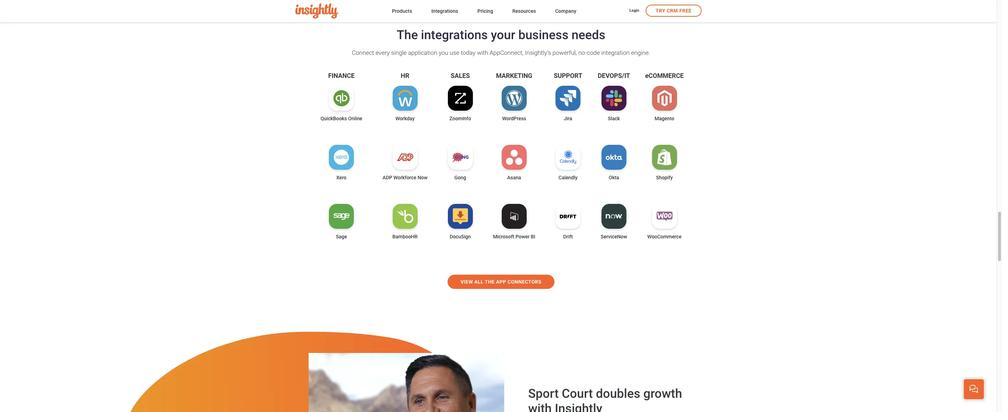 Task type: describe. For each thing, give the bounding box(es) containing it.
resources link
[[513, 7, 536, 16]]

integration
[[602, 49, 630, 56]]

calendly
[[559, 175, 578, 181]]

all
[[475, 280, 484, 285]]

try crm free link
[[646, 5, 702, 17]]

the integrations your business needs
[[397, 28, 606, 42]]

slack
[[608, 116, 620, 122]]

connect
[[352, 49, 374, 56]]

insightly
[[555, 402, 603, 413]]

magento
[[655, 116, 675, 122]]

company link
[[555, 7, 577, 16]]

now
[[418, 175, 428, 181]]

sage
[[336, 234, 347, 240]]

shopify
[[656, 175, 673, 181]]

adp workforce now
[[383, 175, 428, 181]]

view
[[461, 280, 473, 285]]

online
[[348, 116, 362, 122]]

try crm free button
[[646, 5, 702, 17]]

appconnect,
[[490, 49, 524, 56]]

growth
[[644, 387, 682, 402]]

marketing
[[496, 72, 533, 80]]

connect every single application you use today with appconnect, insightly's powerful, no-code integration engine.
[[352, 49, 650, 56]]

integrations
[[421, 28, 488, 42]]

pricing link
[[478, 7, 493, 16]]

free
[[680, 8, 692, 14]]

resources
[[513, 8, 536, 14]]

quickbooks online
[[321, 116, 362, 122]]

bi
[[531, 234, 536, 240]]

try crm free
[[656, 8, 692, 14]]

view all the app connectors
[[461, 280, 542, 285]]

single
[[391, 49, 407, 56]]

no-
[[579, 49, 587, 56]]

website thumbnail sportcourt smiling image
[[309, 354, 505, 413]]

docusign
[[450, 234, 471, 240]]

the
[[485, 280, 495, 285]]

zoominfo
[[450, 116, 471, 122]]

engine.
[[631, 49, 650, 56]]

products
[[392, 8, 412, 14]]

power
[[516, 234, 530, 240]]

woocommerce
[[648, 234, 682, 240]]

bamboohr
[[393, 234, 418, 240]]

sales
[[451, 72, 470, 80]]



Task type: vqa. For each thing, say whether or not it's contained in the screenshot.
Shopify
yes



Task type: locate. For each thing, give the bounding box(es) containing it.
your
[[491, 28, 516, 42]]

drift
[[564, 234, 573, 240]]

finance
[[328, 72, 355, 80]]

okta
[[609, 175, 619, 181]]

1 horizontal spatial with
[[528, 402, 552, 413]]

every
[[376, 49, 390, 56]]

1 vertical spatial with
[[528, 402, 552, 413]]

quickbooks
[[321, 116, 347, 122]]

the
[[397, 28, 418, 42]]

servicenow
[[601, 234, 627, 240]]

0 horizontal spatial with
[[477, 49, 488, 56]]

needs
[[572, 28, 606, 42]]

sport
[[528, 387, 559, 402]]

doubles
[[596, 387, 641, 402]]

with inside "sport court doubles growth with insightly"
[[528, 402, 552, 413]]

business
[[519, 28, 569, 42]]

insightly logo link
[[295, 3, 381, 19]]

with right 'today'
[[477, 49, 488, 56]]

microsoft power bi
[[493, 234, 536, 240]]

view all the app connectors link
[[287, 275, 715, 290]]

products link
[[392, 7, 412, 16]]

devops/it
[[598, 72, 630, 80]]

login link
[[630, 8, 640, 14]]

asana
[[507, 175, 521, 181]]

adp
[[383, 175, 392, 181]]

code
[[587, 49, 600, 56]]

pricing
[[478, 8, 493, 14]]

with
[[477, 49, 488, 56], [528, 402, 552, 413]]

try
[[656, 8, 666, 14]]

connectors
[[508, 280, 542, 285]]

sport court doubles growth with insightly
[[528, 387, 682, 413]]

court
[[562, 387, 593, 402]]

with down sport
[[528, 402, 552, 413]]

integrations
[[432, 8, 458, 14]]

jira
[[564, 116, 573, 122]]

use
[[450, 49, 460, 56]]

microsoft
[[493, 234, 515, 240]]

workforce
[[394, 175, 417, 181]]

insightly's
[[525, 49, 551, 56]]

workday
[[396, 116, 415, 122]]

you
[[439, 49, 449, 56]]

0 vertical spatial with
[[477, 49, 488, 56]]

view all the app connectors button
[[448, 275, 555, 290]]

login
[[630, 8, 640, 13]]

hr
[[401, 72, 410, 80]]

app
[[496, 280, 507, 285]]

insightly logo image
[[295, 3, 338, 19]]

company
[[555, 8, 577, 14]]

ecommerce
[[646, 72, 684, 80]]

gong
[[455, 175, 466, 181]]

today
[[461, 49, 476, 56]]

integrations link
[[432, 7, 458, 16]]

crm
[[667, 8, 678, 14]]

wordpress
[[502, 116, 527, 122]]

support
[[554, 72, 583, 80]]

xero
[[336, 175, 347, 181]]

application
[[408, 49, 437, 56]]

powerful,
[[553, 49, 577, 56]]



